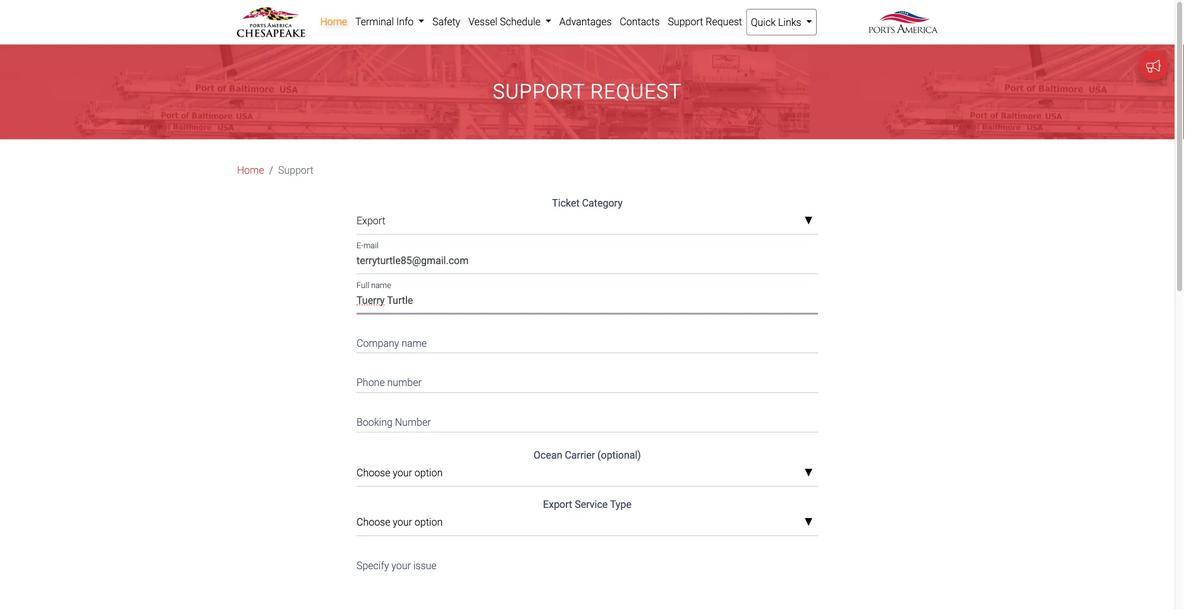 Task type: vqa. For each thing, say whether or not it's contained in the screenshot.
'CHOOSE'
yes



Task type: describe. For each thing, give the bounding box(es) containing it.
2 choose from the top
[[357, 516, 390, 528]]

1 vertical spatial support
[[493, 80, 585, 103]]

Full name text field
[[357, 290, 818, 314]]

type
[[610, 499, 632, 511]]

number
[[395, 416, 431, 428]]

your for issue
[[391, 560, 411, 572]]

Specify your issue text field
[[357, 552, 818, 609]]

vessel schedule
[[468, 15, 543, 28]]

0 vertical spatial request
[[706, 15, 742, 28]]

1 horizontal spatial home link
[[316, 9, 351, 34]]

1 vertical spatial request
[[590, 80, 682, 103]]

number
[[387, 377, 422, 389]]

Phone number text field
[[357, 369, 818, 393]]

issue
[[413, 560, 437, 572]]

quick
[[751, 16, 776, 28]]

specify your issue
[[357, 560, 437, 572]]

support inside 'support request' link
[[668, 15, 703, 28]]

e-
[[357, 241, 363, 250]]

advantages link
[[555, 9, 616, 34]]

name for full name
[[371, 280, 391, 290]]

mail
[[363, 241, 379, 250]]

choose your option
[[357, 516, 443, 528]]

▼
[[804, 517, 813, 528]]

info
[[396, 15, 414, 28]]

safety link
[[428, 9, 464, 34]]

e-mail
[[357, 241, 379, 250]]

your inside ocean carrier (optional) choose your option
[[393, 467, 412, 479]]

1 horizontal spatial export
[[543, 499, 572, 511]]

ocean carrier (optional) choose your option
[[357, 449, 641, 479]]

quick links
[[751, 16, 804, 28]]

1 vertical spatial support request
[[493, 80, 682, 103]]

contacts link
[[616, 9, 664, 34]]

category
[[582, 197, 623, 209]]

terminal info
[[355, 15, 416, 28]]

Booking Number text field
[[357, 408, 818, 433]]

E-mail email field
[[357, 250, 818, 274]]



Task type: locate. For each thing, give the bounding box(es) containing it.
your up specify your issue
[[393, 516, 412, 528]]

1 horizontal spatial name
[[402, 337, 427, 349]]

2 vertical spatial support
[[278, 164, 314, 176]]

choose up specify
[[357, 516, 390, 528]]

0 horizontal spatial export
[[357, 215, 385, 227]]

support
[[668, 15, 703, 28], [493, 80, 585, 103], [278, 164, 314, 176]]

phone
[[357, 377, 385, 389]]

export service type
[[543, 499, 632, 511]]

(optional)
[[598, 449, 641, 461]]

1 vertical spatial export
[[543, 499, 572, 511]]

vessel
[[468, 15, 497, 28]]

option down number
[[415, 467, 443, 479]]

1 horizontal spatial support
[[493, 80, 585, 103]]

ticket
[[552, 197, 580, 209]]

1 option from the top
[[415, 467, 443, 479]]

schedule
[[500, 15, 541, 28]]

1 vertical spatial choose
[[357, 516, 390, 528]]

0 vertical spatial your
[[393, 467, 412, 479]]

carrier
[[565, 449, 595, 461]]

0 horizontal spatial support
[[278, 164, 314, 176]]

support request
[[668, 15, 742, 28], [493, 80, 682, 103]]

0 horizontal spatial request
[[590, 80, 682, 103]]

name for company name
[[402, 337, 427, 349]]

terminal info link
[[351, 9, 428, 34]]

export inside ticket category export
[[357, 215, 385, 227]]

home for home link to the bottom
[[237, 164, 264, 176]]

full name
[[357, 280, 391, 290]]

0 horizontal spatial home
[[237, 164, 264, 176]]

1 horizontal spatial home
[[320, 15, 347, 28]]

0 horizontal spatial home link
[[237, 163, 264, 178]]

ticket category export
[[357, 197, 623, 227]]

advantages
[[559, 15, 612, 28]]

your left issue
[[391, 560, 411, 572]]

request
[[706, 15, 742, 28], [590, 80, 682, 103]]

home for home link to the right
[[320, 15, 347, 28]]

0 vertical spatial name
[[371, 280, 391, 290]]

1 vertical spatial option
[[415, 516, 443, 528]]

0 vertical spatial support request
[[668, 15, 742, 28]]

support request link
[[664, 9, 746, 34]]

1 vertical spatial home
[[237, 164, 264, 176]]

your up "choose your option"
[[393, 467, 412, 479]]

2 option from the top
[[415, 516, 443, 528]]

export
[[357, 215, 385, 227], [543, 499, 572, 511]]

2 vertical spatial your
[[391, 560, 411, 572]]

Company name text field
[[357, 329, 818, 354]]

0 vertical spatial home link
[[316, 9, 351, 34]]

export up mail at the top left
[[357, 215, 385, 227]]

option
[[415, 467, 443, 479], [415, 516, 443, 528]]

name right company on the left
[[402, 337, 427, 349]]

option inside ocean carrier (optional) choose your option
[[415, 467, 443, 479]]

export left service
[[543, 499, 572, 511]]

1 vertical spatial name
[[402, 337, 427, 349]]

1 horizontal spatial request
[[706, 15, 742, 28]]

contacts
[[620, 15, 660, 28]]

1 choose from the top
[[357, 467, 390, 479]]

company
[[357, 337, 399, 349]]

0 horizontal spatial name
[[371, 280, 391, 290]]

booking
[[357, 416, 392, 428]]

full
[[357, 280, 369, 290]]

0 vertical spatial choose
[[357, 467, 390, 479]]

links
[[778, 16, 801, 28]]

terminal
[[355, 15, 394, 28]]

1 vertical spatial home link
[[237, 163, 264, 178]]

service
[[575, 499, 608, 511]]

company name
[[357, 337, 427, 349]]

0 vertical spatial home
[[320, 15, 347, 28]]

quick links link
[[746, 9, 817, 35]]

choose
[[357, 467, 390, 479], [357, 516, 390, 528]]

phone number
[[357, 377, 422, 389]]

choose down booking
[[357, 467, 390, 479]]

ocean
[[534, 449, 562, 461]]

specify
[[357, 560, 389, 572]]

booking number
[[357, 416, 431, 428]]

home
[[320, 15, 347, 28], [237, 164, 264, 176]]

name right full
[[371, 280, 391, 290]]

choose inside ocean carrier (optional) choose your option
[[357, 467, 390, 479]]

0 vertical spatial export
[[357, 215, 385, 227]]

home link
[[316, 9, 351, 34], [237, 163, 264, 178]]

0 vertical spatial option
[[415, 467, 443, 479]]

1 vertical spatial your
[[393, 516, 412, 528]]

name
[[371, 280, 391, 290], [402, 337, 427, 349]]

0 vertical spatial support
[[668, 15, 703, 28]]

safety
[[432, 15, 460, 28]]

your for option
[[393, 516, 412, 528]]

your
[[393, 467, 412, 479], [393, 516, 412, 528], [391, 560, 411, 572]]

2 horizontal spatial support
[[668, 15, 703, 28]]

vessel schedule link
[[464, 9, 555, 34]]

option up issue
[[415, 516, 443, 528]]



